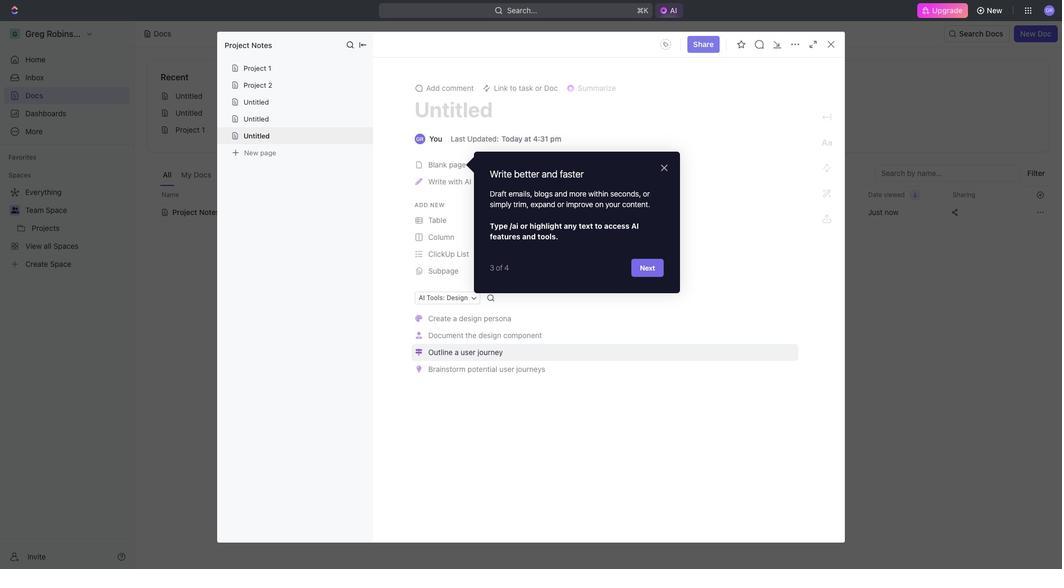 Task type: vqa. For each thing, say whether or not it's contained in the screenshot.
new
yes



Task type: describe. For each thing, give the bounding box(es) containing it.
1 horizontal spatial project notes
[[225, 40, 272, 49]]

1 vertical spatial 1
[[202, 125, 205, 134]]

dashboards link
[[4, 105, 130, 122]]

Search by name... text field
[[881, 165, 1015, 181]]

my docs button
[[179, 165, 214, 186]]

write with ai
[[428, 177, 471, 186]]

palette image
[[415, 315, 422, 322]]

projects
[[566, 208, 594, 217]]

sharing
[[953, 191, 976, 198]]

project 1 link
[[156, 122, 433, 138]]

any
[[564, 221, 577, 230]]

add for add new
[[415, 201, 428, 208]]

docs inside 'sidebar' "navigation"
[[25, 91, 43, 100]]

with
[[448, 177, 463, 186]]

date for date updated
[[784, 191, 798, 198]]

create a design persona
[[428, 314, 511, 323]]

1 horizontal spatial project 1
[[244, 64, 271, 72]]

document
[[428, 331, 464, 340]]

recent
[[161, 72, 189, 82]]

emails,
[[509, 189, 532, 198]]

docs left will
[[590, 133, 605, 141]]

component
[[503, 331, 542, 340]]

user group image
[[11, 207, 19, 213]]

draft
[[490, 189, 507, 198]]

potential
[[468, 365, 497, 374]]

a for create
[[453, 314, 457, 323]]

clickup
[[428, 249, 455, 258]]

2 untitled link from the top
[[156, 105, 433, 122]]

summarize
[[578, 83, 616, 92]]

blogs
[[534, 189, 553, 198]]

seconds,
[[610, 189, 641, 198]]

project notes button
[[161, 202, 543, 223]]

row containing name
[[147, 186, 1049, 203]]

design for the
[[479, 331, 501, 340]]

new for new doc
[[1020, 29, 1036, 38]]

upgrade link
[[918, 3, 968, 18]]

date for date viewed
[[868, 191, 882, 198]]

date updated button
[[777, 187, 831, 203]]

4:31
[[533, 134, 548, 143]]

add for add comment
[[426, 83, 440, 92]]

project notes inside the project notes button
[[172, 208, 220, 217]]

project 2
[[244, 81, 272, 89]]

next
[[640, 264, 655, 272]]

3 of 4
[[490, 263, 509, 272]]

features
[[490, 232, 520, 241]]

subpage
[[428, 266, 459, 275]]

better
[[514, 169, 540, 180]]

sidebar navigation
[[0, 21, 135, 569]]

docs inside tab list
[[194, 170, 211, 179]]

will
[[607, 133, 616, 141]]

faster
[[560, 169, 584, 180]]

/ai
[[510, 221, 518, 230]]

ai inside the type /ai or highlight any text to access ai features and tools.
[[631, 221, 639, 230]]

journey
[[478, 348, 503, 357]]

search...
[[507, 6, 537, 15]]

your
[[605, 200, 620, 209]]

mins
[[795, 208, 811, 217]]

outline
[[428, 348, 453, 357]]

text
[[579, 221, 593, 230]]

viewed
[[884, 191, 905, 198]]

your
[[546, 133, 560, 141]]

outline a user journey
[[428, 348, 503, 357]]

new doc button
[[1014, 25, 1058, 42]]

link
[[494, 83, 508, 92]]

tools:
[[427, 294, 445, 302]]

simply
[[490, 200, 512, 209]]

blank
[[428, 160, 447, 169]]

just now
[[868, 208, 899, 217]]

or up content.
[[643, 189, 650, 198]]

the
[[466, 331, 477, 340]]

link to task or doc button
[[478, 81, 562, 96]]

on
[[595, 200, 604, 209]]

write for write better and faster
[[490, 169, 512, 180]]

doc inside button
[[1038, 29, 1052, 38]]

4
[[504, 263, 509, 272]]

type /ai or highlight any text to access ai features and tools.
[[490, 221, 641, 241]]

3
[[490, 263, 494, 272]]

pencil image
[[415, 178, 422, 185]]

today
[[502, 134, 522, 143]]

column
[[428, 232, 454, 241]]

docs up recent
[[154, 29, 171, 38]]

date viewed
[[868, 191, 905, 198]]

×
[[660, 160, 668, 174]]

blank page
[[428, 160, 466, 169]]

and inside the type /ai or highlight any text to access ai features and tools.
[[522, 232, 536, 241]]

last updated: today at 4:31 pm
[[451, 134, 561, 143]]

new button
[[972, 2, 1009, 19]]

create
[[428, 314, 451, 323]]

home link
[[4, 51, 130, 68]]

1 horizontal spatial 1
[[268, 64, 271, 72]]

gr inside dropdown button
[[1046, 7, 1053, 13]]

write better and faster
[[490, 169, 584, 180]]

task
[[519, 83, 533, 92]]

0 vertical spatial and
[[542, 169, 558, 180]]

docs link
[[4, 87, 130, 104]]

all
[[163, 170, 172, 179]]

table containing project notes
[[147, 186, 1049, 223]]

favorites
[[8, 153, 36, 161]]

date updated
[[784, 191, 824, 198]]

summarize button
[[562, 81, 620, 96]]

you
[[429, 134, 442, 143]]

2
[[268, 81, 272, 89]]

to inside dropdown button
[[510, 83, 517, 92]]

last
[[451, 134, 465, 143]]

document the design component
[[428, 331, 542, 340]]

write for write with ai
[[428, 177, 446, 186]]

pm
[[550, 134, 561, 143]]

trim,
[[513, 200, 529, 209]]

link to task or doc
[[494, 83, 558, 92]]

user for a
[[461, 348, 476, 357]]

write with ai button
[[411, 173, 798, 190]]



Task type: locate. For each thing, give the bounding box(es) containing it.
dashboards
[[25, 109, 66, 118]]

1 date from the left
[[784, 191, 798, 198]]

outline a user journey button
[[411, 344, 798, 361]]

more
[[569, 189, 587, 198]]

1 horizontal spatial new
[[987, 6, 1002, 15]]

draft emails, blogs and more within seconds, or simply trim, expand or improve on your content.
[[490, 189, 652, 209]]

1 horizontal spatial doc
[[1038, 29, 1052, 38]]

0 vertical spatial to
[[510, 83, 517, 92]]

1 vertical spatial and
[[555, 189, 567, 198]]

docs down the inbox
[[25, 91, 43, 100]]

lightbulb image
[[416, 366, 421, 373]]

add left new
[[415, 201, 428, 208]]

0 vertical spatial design
[[459, 314, 482, 323]]

table
[[147, 186, 1049, 223]]

new doc
[[1020, 29, 1052, 38]]

search
[[959, 29, 984, 38]]

new
[[430, 201, 445, 208]]

content.
[[622, 200, 650, 209]]

new for new
[[987, 6, 1002, 15]]

at
[[524, 134, 531, 143]]

gr up new doc
[[1046, 7, 1053, 13]]

new right search docs
[[1020, 29, 1036, 38]]

project inside button
[[172, 208, 197, 217]]

share
[[693, 40, 714, 49]]

2 row from the top
[[147, 202, 1049, 223]]

0 vertical spatial project notes
[[225, 40, 272, 49]]

a right create
[[453, 314, 457, 323]]

0 vertical spatial 1
[[268, 64, 271, 72]]

ai inside dropdown button
[[419, 294, 425, 302]]

table
[[428, 216, 447, 225]]

23 mins ago
[[784, 208, 825, 217]]

location
[[555, 191, 581, 198]]

page up with
[[449, 160, 466, 169]]

0 vertical spatial gr
[[1046, 7, 1053, 13]]

tab list containing all
[[160, 165, 413, 186]]

user tie image
[[416, 332, 422, 339]]

add left comment
[[426, 83, 440, 92]]

comment
[[442, 83, 474, 92]]

signs post image
[[415, 349, 422, 356]]

0 vertical spatial new
[[987, 6, 1002, 15]]

1 vertical spatial gr
[[416, 136, 424, 142]]

date inside 'button'
[[784, 191, 798, 198]]

1 horizontal spatial gr
[[1046, 7, 1053, 13]]

design up journey
[[479, 331, 501, 340]]

tab list
[[160, 165, 413, 186]]

and inside draft emails, blogs and more within seconds, or simply trim, expand or improve on your content.
[[555, 189, 567, 198]]

or down the 'location'
[[557, 200, 564, 209]]

to right link
[[510, 83, 517, 92]]

0 horizontal spatial project 1
[[175, 125, 205, 134]]

page inside button
[[449, 160, 466, 169]]

upgrade
[[932, 6, 963, 15]]

updated
[[799, 191, 824, 198]]

1 vertical spatial add
[[415, 201, 428, 208]]

1 vertical spatial notes
[[199, 208, 220, 217]]

× button
[[660, 160, 668, 174]]

search docs
[[959, 29, 1003, 38]]

show
[[618, 133, 634, 141]]

new up search docs
[[987, 6, 1002, 15]]

1 vertical spatial to
[[595, 221, 602, 230]]

0 vertical spatial notes
[[251, 40, 272, 49]]

clickup list
[[428, 249, 469, 258]]

0 horizontal spatial new
[[244, 148, 258, 157]]

ai right with
[[465, 177, 471, 186]]

page
[[260, 148, 276, 157], [449, 160, 466, 169]]

journeys
[[516, 365, 545, 374]]

2 vertical spatial new
[[244, 148, 258, 157]]

0 vertical spatial user
[[461, 348, 476, 357]]

to right text
[[595, 221, 602, 230]]

1 untitled link from the top
[[156, 88, 433, 105]]

new inside button
[[1020, 29, 1036, 38]]

create a design persona button
[[411, 310, 798, 327]]

column header inside table
[[147, 186, 159, 203]]

user down journey
[[499, 365, 514, 374]]

a for outline
[[455, 348, 459, 357]]

0 vertical spatial project 1
[[244, 64, 271, 72]]

2 vertical spatial and
[[522, 232, 536, 241]]

ai tools: design button
[[415, 292, 481, 304]]

write inside × dialog
[[490, 169, 512, 180]]

docs right my
[[194, 170, 211, 179]]

here.
[[636, 133, 651, 141]]

design up "the"
[[459, 314, 482, 323]]

untitled link up project 1 link
[[156, 88, 433, 105]]

a right outline
[[455, 348, 459, 357]]

ai tools: design
[[419, 294, 468, 302]]

my docs
[[181, 170, 211, 179]]

1 horizontal spatial to
[[595, 221, 602, 230]]

notes inside button
[[199, 208, 220, 217]]

write inside write with ai button
[[428, 177, 446, 186]]

inbox link
[[4, 69, 130, 86]]

to inside the type /ai or highlight any text to access ai features and tools.
[[595, 221, 602, 230]]

brainstorm potential user journeys button
[[411, 361, 798, 378]]

document the design component button
[[411, 327, 798, 344]]

write
[[490, 169, 512, 180], [428, 177, 446, 186]]

and left tools.
[[522, 232, 536, 241]]

or
[[535, 83, 542, 92], [643, 189, 650, 198], [557, 200, 564, 209], [520, 221, 528, 230]]

page for new page
[[260, 148, 276, 157]]

0 vertical spatial page
[[260, 148, 276, 157]]

1 horizontal spatial date
[[868, 191, 882, 198]]

new page
[[244, 148, 276, 157]]

design
[[459, 314, 482, 323], [479, 331, 501, 340]]

date up just
[[868, 191, 882, 198]]

highlight
[[530, 221, 562, 230]]

table button
[[411, 212, 798, 229]]

1 vertical spatial page
[[449, 160, 466, 169]]

1 row from the top
[[147, 186, 1049, 203]]

0 horizontal spatial to
[[510, 83, 517, 92]]

notes down my docs button
[[199, 208, 220, 217]]

add
[[426, 83, 440, 92], [415, 201, 428, 208]]

or inside the type /ai or highlight any text to access ai features and tools.
[[520, 221, 528, 230]]

row
[[147, 186, 1049, 203], [147, 202, 1049, 223]]

design
[[447, 294, 468, 302]]

brainstorm
[[428, 365, 466, 374]]

1 horizontal spatial notes
[[251, 40, 272, 49]]

docs right search
[[986, 29, 1003, 38]]

2 date from the left
[[868, 191, 882, 198]]

cell inside row
[[147, 203, 159, 222]]

0 vertical spatial add
[[426, 83, 440, 92]]

search docs button
[[944, 25, 1010, 42]]

invite
[[27, 552, 46, 561]]

0 horizontal spatial date
[[784, 191, 798, 198]]

date inside button
[[868, 191, 882, 198]]

ai tools: design button
[[415, 292, 481, 304]]

user
[[461, 348, 476, 357], [499, 365, 514, 374]]

ai right the access
[[631, 221, 639, 230]]

design for a
[[459, 314, 482, 323]]

ago
[[813, 208, 825, 217]]

of
[[496, 263, 503, 272]]

1 vertical spatial project 1
[[175, 125, 205, 134]]

expand
[[531, 200, 555, 209]]

0 horizontal spatial user
[[461, 348, 476, 357]]

0 horizontal spatial page
[[260, 148, 276, 157]]

persona
[[484, 314, 511, 323]]

spaces
[[8, 171, 31, 179]]

or inside dropdown button
[[535, 83, 542, 92]]

1 horizontal spatial page
[[449, 160, 466, 169]]

new for new page
[[244, 148, 258, 157]]

project 1 up my
[[175, 125, 205, 134]]

and left more
[[555, 189, 567, 198]]

a
[[453, 314, 457, 323], [455, 348, 459, 357]]

name
[[162, 191, 179, 198]]

column button
[[411, 229, 798, 246]]

ai right ⌘k
[[670, 6, 677, 15]]

1 vertical spatial user
[[499, 365, 514, 374]]

ai
[[670, 6, 677, 15], [465, 177, 471, 186], [631, 221, 639, 230], [419, 294, 425, 302]]

add comment
[[426, 83, 474, 92]]

project notes down name at the top left of page
[[172, 208, 220, 217]]

date up 23
[[784, 191, 798, 198]]

doc
[[1038, 29, 1052, 38], [544, 83, 558, 92]]

1 vertical spatial project notes
[[172, 208, 220, 217]]

notes up "project 2"
[[251, 40, 272, 49]]

write down the 'blank'
[[428, 177, 446, 186]]

0 horizontal spatial 1
[[202, 125, 205, 134]]

1 vertical spatial design
[[479, 331, 501, 340]]

brainstorm potential user journeys
[[428, 365, 545, 374]]

your favorited docs will show here.
[[546, 133, 651, 141]]

2 horizontal spatial new
[[1020, 29, 1036, 38]]

0 horizontal spatial gr
[[416, 136, 424, 142]]

access
[[604, 221, 630, 230]]

1 horizontal spatial write
[[490, 169, 512, 180]]

my
[[181, 170, 192, 179]]

clickup list button
[[411, 246, 798, 263]]

project 1
[[244, 64, 271, 72], [175, 125, 205, 134]]

1 up 2 at the top
[[268, 64, 271, 72]]

0 horizontal spatial write
[[428, 177, 446, 186]]

1 horizontal spatial user
[[499, 365, 514, 374]]

gr left you
[[416, 136, 424, 142]]

1 vertical spatial a
[[455, 348, 459, 357]]

and up 'blogs'
[[542, 169, 558, 180]]

page down project 1 link
[[260, 148, 276, 157]]

doc inside dropdown button
[[544, 83, 558, 92]]

untitled link down 2 at the top
[[156, 105, 433, 122]]

page for blank page
[[449, 160, 466, 169]]

or right the "task"
[[535, 83, 542, 92]]

or right '/ai'
[[520, 221, 528, 230]]

row containing project notes
[[147, 202, 1049, 223]]

project notes
[[225, 40, 272, 49], [172, 208, 220, 217]]

0 vertical spatial doc
[[1038, 29, 1052, 38]]

dropdown menu image
[[657, 36, 674, 53]]

favorited
[[561, 133, 588, 141]]

user for potential
[[499, 365, 514, 374]]

team space link
[[25, 202, 128, 219]]

date
[[784, 191, 798, 198], [868, 191, 882, 198]]

0 horizontal spatial notes
[[199, 208, 220, 217]]

write up the draft
[[490, 169, 512, 180]]

no favorited docs image
[[577, 91, 620, 133]]

0 horizontal spatial project notes
[[172, 208, 220, 217]]

1 up my docs
[[202, 125, 205, 134]]

list
[[457, 249, 469, 258]]

project notes up "project 2"
[[225, 40, 272, 49]]

× dialog
[[474, 152, 680, 293]]

new down project 1 link
[[244, 148, 258, 157]]

new inside button
[[987, 6, 1002, 15]]

ai inside "button"
[[670, 6, 677, 15]]

0 vertical spatial a
[[453, 314, 457, 323]]

cell
[[147, 203, 159, 222]]

tools.
[[538, 232, 558, 241]]

0 horizontal spatial doc
[[544, 83, 558, 92]]

doc right the "task"
[[544, 83, 558, 92]]

ai left "tools:"
[[419, 294, 425, 302]]

doc down gr dropdown button
[[1038, 29, 1052, 38]]

1 vertical spatial doc
[[544, 83, 558, 92]]

1 vertical spatial new
[[1020, 29, 1036, 38]]

project 1 up "project 2"
[[244, 64, 271, 72]]

untitled
[[175, 91, 202, 100], [415, 97, 493, 122], [244, 98, 269, 106], [175, 108, 202, 117], [244, 115, 269, 123], [244, 132, 270, 140]]

blank page button
[[411, 156, 798, 173]]

user down "the"
[[461, 348, 476, 357]]

column header
[[147, 186, 159, 203]]



